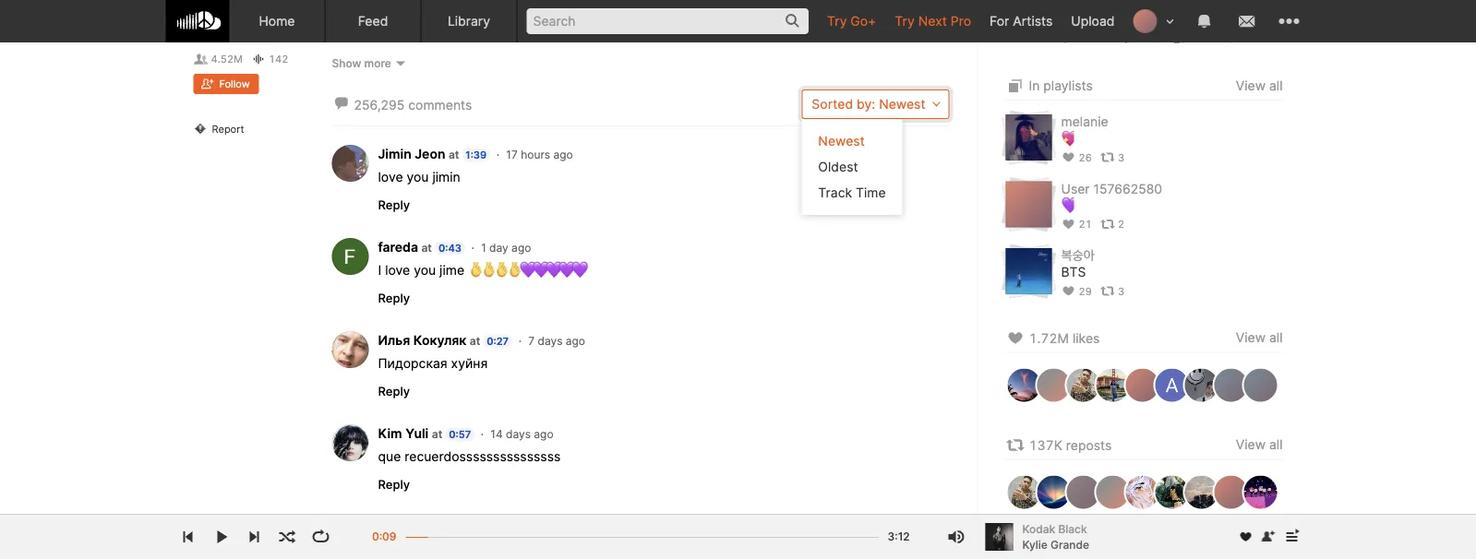 Task type: describe. For each thing, give the bounding box(es) containing it.
reply for пидорская
[[378, 384, 410, 398]]

1.72m likes
[[1029, 331, 1100, 346]]

157662580
[[1094, 181, 1163, 197]]

for artists
[[990, 13, 1053, 29]]

ago for пидорская хуйня
[[566, 335, 586, 348]]

kodak black link
[[1023, 522, 1229, 538]]

ahmed farouk link
[[378, 519, 464, 535]]

follow button
[[194, 74, 259, 94]]

feed
[[358, 13, 388, 29]]

1 vertical spatial phong anh's avatar element
[[1006, 474, 1043, 511]]

pilar larico's avatar element
[[1243, 474, 1280, 511]]

of
[[1228, 12, 1241, 28]]

guitar - 이태욱 digital editing - pdogg @ dogg bounce recording engineer - pdogg @ dogg bounce 정우영 @ big hit studio mix & master engineer - pdogg @ dogg bounce
[[332, 30, 624, 119]]

farouk
[[424, 519, 464, 535]]

0 vertical spatial engineer
[[397, 67, 451, 82]]

fareda
[[378, 240, 418, 255]]

bts inside 복숭아 bts
[[1062, 265, 1087, 280]]

- up studio
[[455, 67, 461, 82]]

melanie link
[[1062, 114, 1109, 130]]

grande
[[1051, 539, 1090, 552]]

3:12
[[888, 531, 910, 544]]

days for que recuerdosssssssssssssss
[[506, 428, 531, 441]]

2 horizontal spatial bts
[[1244, 12, 1269, 28]]

user
[[1062, 181, 1090, 197]]

days for пидорская хуйня
[[538, 335, 563, 348]]

0 horizontal spatial bts link
[[194, 28, 218, 45]]

playlist stats element for user 157662580 💜
[[1062, 214, 1283, 235]]

follow
[[219, 78, 250, 90]]

next
[[919, 13, 948, 29]]

playlists
[[1044, 78, 1093, 94]]

yuli
[[406, 426, 429, 442]]

0 vertical spatial love
[[378, 169, 403, 185]]

reply link for que
[[378, 477, 410, 492]]

track time
[[819, 185, 886, 201]]

хуйня
[[451, 356, 488, 372]]

guitar
[[332, 30, 369, 46]]

🫰🫰🫰🫰💜💜💜💜💜
[[468, 263, 585, 278]]

류효원's avatar element
[[1213, 474, 1250, 511]]

kylie grande element
[[986, 524, 1014, 551]]

for artists link
[[981, 0, 1063, 42]]

21
[[1079, 218, 1093, 230]]

reply link for i
[[378, 291, 410, 306]]

26 link
[[1062, 152, 1093, 164]]

2 link
[[1101, 218, 1125, 230]]

4.52m link
[[194, 53, 243, 65]]

1 vertical spatial you
[[414, 263, 436, 278]]

☆'s avatar element
[[1125, 474, 1162, 511]]

ahmed
[[378, 519, 421, 535]]

кокуляк
[[414, 333, 467, 349]]

reply link for пидорская
[[378, 384, 410, 399]]

in playlists
[[1029, 78, 1093, 94]]

kodak black kylie grande
[[1023, 523, 1090, 552]]

kim yuli's avatar element
[[332, 425, 369, 462]]

17
[[507, 148, 518, 161]]

73.4k
[[1189, 33, 1218, 45]]

by:
[[857, 96, 876, 112]]

i
[[378, 263, 382, 278]]

upload
[[1072, 13, 1115, 29]]

14
[[491, 428, 503, 441]]

at for yuli
[[432, 428, 443, 441]]

try for try go+
[[828, 13, 847, 29]]

view for likes
[[1237, 330, 1266, 346]]

· for jeon
[[497, 148, 500, 161]]

1 vertical spatial dogg
[[523, 67, 556, 82]]

you inside ahmed farouk love you
[[411, 542, 433, 558]]

view all for in playlists
[[1237, 78, 1283, 94]]

илья кокуляк's avatar element
[[332, 331, 369, 368]]

jimin jeon link
[[378, 146, 446, 162]]

digital
[[332, 49, 370, 64]]

0:57
[[449, 429, 471, 441]]

at inside fareda at 0:43 · 1 day ago
[[422, 241, 432, 255]]

10000 hours (cover) by jk of bts
[[1062, 12, 1269, 28]]

slow
[[411, 3, 440, 19]]

view all for 1.72m likes
[[1237, 330, 1283, 346]]

1 vertical spatial love
[[385, 263, 410, 278]]

show more
[[332, 56, 391, 70]]

big
[[385, 85, 404, 100]]

repost image
[[1006, 434, 1026, 457]]

복숭아
[[1062, 248, 1095, 264]]

илья кокуляк link
[[378, 333, 467, 349]]

cardoshi abu's avatar element
[[1006, 367, 1043, 404]]

256,295 comments
[[354, 98, 472, 113]]

이태욱
[[382, 30, 416, 46]]

arranged
[[332, 3, 389, 19]]

복숭아 bts
[[1062, 248, 1095, 280]]

26
[[1079, 152, 1093, 164]]

0 vertical spatial dogg
[[488, 49, 521, 64]]

sorted
[[812, 96, 854, 112]]

пидорская
[[378, 356, 448, 372]]

· for кокуляк
[[519, 335, 522, 348]]

track stats element
[[1062, 29, 1283, 49]]

jimin
[[378, 146, 412, 162]]

by inside 10000 hours (cover) by jk of bts link
[[1191, 12, 1206, 28]]

&
[[357, 103, 366, 119]]

susan carey's avatar element
[[1184, 367, 1221, 404]]

2 vertical spatial dogg
[[541, 103, 574, 119]]

jimin jeon's avatar element
[[332, 145, 369, 182]]

💖 element
[[1006, 115, 1053, 161]]

Search search field
[[527, 8, 809, 34]]

jk
[[1209, 12, 1225, 28]]

💖
[[1062, 131, 1075, 147]]

hours
[[521, 148, 551, 161]]

10000 hours (cover) by jk of bts element
[[1006, 0, 1053, 42]]

0:27 link
[[483, 335, 513, 349]]

0:43 link
[[435, 241, 465, 255]]

256,295
[[354, 98, 405, 113]]

reply link for love
[[378, 197, 410, 212]]

time
[[856, 185, 886, 201]]

fareda's avatar element
[[332, 238, 369, 275]]

- right the comments
[[473, 103, 479, 119]]

73.4k link
[[1172, 33, 1218, 45]]

bob builder's avatar element
[[1134, 9, 1158, 33]]

kylie
[[1023, 539, 1048, 552]]

playlist stats element for 복숭아 bts
[[1062, 281, 1283, 301]]

artists
[[1013, 13, 1053, 29]]

💖 link
[[1062, 131, 1075, 147]]

playlist stats element for melanie 💖
[[1062, 147, 1283, 168]]

bts's avatar element
[[194, 0, 304, 22]]

i07_ nam's avatar element
[[1184, 474, 1221, 511]]

1 horizontal spatial bts link
[[1062, 264, 1087, 281]]

💜
[[1062, 198, 1075, 214]]

at for jeon
[[449, 148, 459, 161]]

jeon
[[415, 146, 446, 162]]

go+
[[851, 13, 877, 29]]

0:09
[[372, 531, 397, 544]]

(cover)
[[1144, 12, 1187, 28]]

bts forever's avatar element
[[1065, 474, 1102, 511]]

comment image
[[332, 94, 351, 114]]

ago for love you jimin
[[554, 148, 573, 161]]

at for кокуляк
[[470, 335, 481, 348]]

29 link
[[1062, 285, 1093, 297]]



Task type: vqa. For each thing, say whether or not it's contained in the screenshot.
Resources
no



Task type: locate. For each thing, give the bounding box(es) containing it.
phong anh's avatar element down likes
[[1065, 367, 1102, 404]]

0 horizontal spatial days
[[506, 428, 531, 441]]

try for try next pro
[[895, 13, 915, 29]]

days right 7
[[538, 335, 563, 348]]

973k
[[1137, 33, 1163, 45]]

engineer up hit on the top left of page
[[397, 67, 451, 82]]

playlist stats element
[[1062, 147, 1283, 168], [1062, 214, 1283, 235], [1062, 281, 1283, 301]]

0 horizontal spatial newest
[[819, 133, 865, 149]]

ago right 14
[[534, 428, 554, 441]]

oldest
[[819, 159, 859, 175]]

reyhane yosefzadeh's avatar element
[[1213, 367, 1250, 404]]

at
[[449, 148, 459, 161], [422, 241, 432, 255], [470, 335, 481, 348], [432, 428, 443, 441]]

you down jimin jeon "link" on the left top of page
[[407, 169, 429, 185]]

2 3 link from the top
[[1101, 285, 1125, 297]]

pdogg
[[429, 49, 469, 64], [464, 67, 504, 82], [482, 103, 522, 119]]

1 vertical spatial 3 link
[[1101, 285, 1125, 297]]

· left "1"
[[472, 241, 475, 255]]

ago right 7
[[566, 335, 586, 348]]

bts element
[[1006, 248, 1053, 295]]

days inside kim yuli at 0:57 · 14 days ago
[[506, 428, 531, 441]]

try next pro link
[[886, 0, 981, 42]]

try left next
[[895, 13, 915, 29]]

koungg's avatar element
[[1154, 474, 1191, 511]]

137k
[[1029, 438, 1063, 453]]

you down ahmed farouk 'link'
[[411, 542, 433, 558]]

view all for 137k reposts
[[1237, 438, 1283, 453]]

None search field
[[518, 0, 818, 42]]

progress bar
[[406, 528, 879, 559]]

comments
[[408, 98, 472, 113]]

1 vertical spatial engineer
[[415, 103, 469, 119]]

1 horizontal spatial days
[[538, 335, 563, 348]]

3 link right 26
[[1101, 152, 1125, 164]]

you left jime
[[414, 263, 436, 278]]

reply
[[378, 197, 410, 212], [378, 291, 410, 305], [378, 384, 410, 398], [378, 477, 410, 492]]

1 horizontal spatial phong anh's avatar element
[[1065, 367, 1102, 404]]

0 vertical spatial playlist stats element
[[1062, 147, 1283, 168]]

2 vertical spatial you
[[411, 542, 433, 558]]

29
[[1079, 285, 1093, 297]]

1 vertical spatial bounce
[[560, 67, 606, 82]]

33.7m
[[1079, 33, 1111, 45]]

try
[[828, 13, 847, 29], [895, 13, 915, 29]]

track time link
[[802, 180, 903, 206]]

reply link down que
[[378, 477, 410, 492]]

3 view all from the top
[[1237, 438, 1283, 453]]

try left go+
[[828, 13, 847, 29]]

kylie grande link
[[1023, 537, 1090, 554]]

try go+ link
[[818, 0, 886, 42]]

jimin jeon at 1:39 · 17 hours ago
[[378, 146, 573, 162]]

0 vertical spatial phong anh's avatar element
[[1065, 367, 1102, 404]]

💜 element
[[1006, 182, 1053, 228]]

playlist stats element containing 29
[[1062, 281, 1283, 301]]

fareda at 0:43 · 1 day ago
[[378, 240, 531, 255]]

2 playlist stats element from the top
[[1062, 214, 1283, 235]]

1 vertical spatial view all
[[1237, 330, 1283, 346]]

· left 14
[[481, 428, 484, 441]]

view up the pilar larico's avatar element
[[1237, 438, 1266, 453]]

show more link
[[332, 55, 950, 71]]

2 vertical spatial view
[[1237, 438, 1266, 453]]

1 3 from the top
[[1119, 152, 1125, 164]]

ahmed farouk's avatar element
[[332, 518, 369, 555]]

пидорская хуйня
[[378, 356, 488, 372]]

ago
[[554, 148, 573, 161], [512, 241, 531, 255], [566, 335, 586, 348], [534, 428, 554, 441]]

days inside илья кокуляк at 0:27 · 7 days ago
[[538, 335, 563, 348]]

newest up oldest
[[819, 133, 865, 149]]

3 for melanie 💖
[[1119, 152, 1125, 164]]

ago inside kim yuli at 0:57 · 14 days ago
[[534, 428, 554, 441]]

black
[[1059, 523, 1088, 536]]

reply link down love you jimin
[[378, 197, 410, 212]]

bts link down "복숭아" link
[[1062, 264, 1087, 281]]

1 vertical spatial 3
[[1119, 285, 1125, 297]]

bts link
[[194, 28, 218, 45], [1062, 264, 1087, 281]]

report
[[212, 123, 244, 136]]

· inside jimin jeon at 1:39 · 17 hours ago
[[497, 148, 500, 161]]

1 reply link from the top
[[378, 197, 410, 212]]

0 vertical spatial bts link
[[194, 28, 218, 45]]

0 vertical spatial you
[[407, 169, 429, 185]]

1 vertical spatial view
[[1237, 330, 1266, 346]]

2 vertical spatial view all
[[1237, 438, 1283, 453]]

2 reply from the top
[[378, 291, 410, 305]]

next up image
[[1282, 527, 1304, 549]]

studio
[[429, 85, 468, 100]]

playlist stats element down 2
[[1062, 281, 1283, 301]]

ago for que recuerdosssssssssssssss
[[534, 428, 554, 441]]

engineer
[[397, 67, 451, 82], [415, 103, 469, 119]]

3 view from the top
[[1237, 438, 1266, 453]]

at right yuli
[[432, 428, 443, 441]]

melanie 💖
[[1062, 114, 1109, 147]]

all for 137k reposts
[[1270, 438, 1283, 453]]

3 up 157662580
[[1119, 152, 1125, 164]]

love down jimin
[[378, 169, 403, 185]]

0 horizontal spatial try
[[828, 13, 847, 29]]

by
[[392, 3, 407, 19], [1191, 12, 1206, 28]]

track
[[819, 185, 853, 201]]

view all up monalisablink's avatar element
[[1237, 330, 1283, 346]]

· inside kim yuli at 0:57 · 14 days ago
[[481, 428, 484, 441]]

view up monalisablink's avatar element
[[1237, 330, 1266, 346]]

1 horizontal spatial try
[[895, 13, 915, 29]]

· left 7
[[519, 335, 522, 348]]

ago inside fareda at 0:43 · 1 day ago
[[512, 241, 531, 255]]

154k link
[[1227, 33, 1271, 45]]

user 565046136's avatar element
[[1036, 367, 1073, 404]]

4 reply from the top
[[378, 477, 410, 492]]

ahmed farouk love you
[[378, 519, 464, 558]]

142 link
[[251, 53, 288, 65]]

bts down "복숭아" link
[[1062, 265, 1087, 280]]

· left 17
[[497, 148, 500, 161]]

by left jk
[[1191, 12, 1206, 28]]

feed link
[[326, 0, 422, 42]]

ago right hours on the left top of page
[[554, 148, 573, 161]]

142
[[269, 53, 288, 65]]

set image
[[1006, 75, 1026, 97]]

0 horizontal spatial phong anh's avatar element
[[1006, 474, 1043, 511]]

user 157662580 link
[[1062, 181, 1163, 197]]

2 all from the top
[[1270, 330, 1283, 346]]

0 horizontal spatial bts
[[194, 28, 218, 44]]

view for reposts
[[1237, 438, 1266, 453]]

3 for 복숭아 bts
[[1119, 285, 1125, 297]]

1 vertical spatial bts link
[[1062, 264, 1087, 281]]

ago inside илья кокуляк at 0:27 · 7 days ago
[[566, 335, 586, 348]]

1 view all from the top
[[1237, 78, 1283, 94]]

1 vertical spatial newest
[[819, 133, 865, 149]]

playlist stats element up 157662580
[[1062, 147, 1283, 168]]

show
[[332, 56, 362, 70]]

137k reposts
[[1029, 438, 1112, 453]]

reply down i
[[378, 291, 410, 305]]

3 reply link from the top
[[378, 384, 410, 399]]

0 vertical spatial 3 link
[[1101, 152, 1125, 164]]

2 vertical spatial playlist stats element
[[1062, 281, 1283, 301]]

playlist stats element containing 26
[[1062, 147, 1283, 168]]

1 view from the top
[[1237, 78, 1266, 94]]

2 view from the top
[[1237, 330, 1266, 346]]

days right 14
[[506, 428, 531, 441]]

0 vertical spatial days
[[538, 335, 563, 348]]

0 vertical spatial bounce
[[525, 49, 571, 64]]

i love you jime 🫰🫰🫰🫰💜💜💜💜💜
[[378, 263, 585, 278]]

love right i
[[385, 263, 410, 278]]

bounce
[[525, 49, 571, 64], [560, 67, 606, 82], [578, 103, 624, 119]]

view all down 154k
[[1237, 78, 1283, 94]]

all up the pilar larico's avatar element
[[1270, 438, 1283, 453]]

user 51432162's avatar element
[[1095, 474, 1132, 511]]

que recuerdosssssssssssssss
[[378, 449, 561, 465]]

3 link for melanie 💖
[[1101, 152, 1125, 164]]

2 3 from the top
[[1119, 285, 1125, 297]]

sentimeter's avatar element
[[1036, 474, 1073, 511]]

ago inside jimin jeon at 1:39 · 17 hours ago
[[554, 148, 573, 161]]

all up monalisablink's avatar element
[[1270, 330, 1283, 346]]

all for 1.72m likes
[[1270, 330, 1283, 346]]

인영 황's avatar element
[[1125, 367, 1162, 404]]

sorted by: newest
[[812, 96, 926, 112]]

3 all from the top
[[1270, 438, 1283, 453]]

view all
[[1237, 78, 1283, 94], [1237, 330, 1283, 346], [1237, 438, 1283, 453]]

recording
[[332, 67, 394, 82]]

playlist stats element down 157662580
[[1062, 214, 1283, 235]]

try go+
[[828, 13, 877, 29]]

at left 0:43
[[422, 241, 432, 255]]

3 reply from the top
[[378, 384, 410, 398]]

2 vertical spatial pdogg
[[482, 103, 522, 119]]

phong anh's avatar element
[[1065, 367, 1102, 404], [1006, 474, 1043, 511]]

reply for i
[[378, 291, 410, 305]]

kodak
[[1023, 523, 1056, 536]]

1 all from the top
[[1270, 78, 1283, 94]]

илья
[[378, 333, 410, 349]]

· inside илья кокуляк at 0:27 · 7 days ago
[[519, 335, 522, 348]]

at inside kim yuli at 0:57 · 14 days ago
[[432, 428, 443, 441]]

all for in playlists
[[1270, 78, 1283, 94]]

10000
[[1062, 12, 1100, 28]]

1 vertical spatial playlist stats element
[[1062, 214, 1283, 235]]

engineer down studio
[[415, 103, 469, 119]]

reply for que
[[378, 477, 410, 492]]

hit
[[408, 85, 425, 100]]

fareda link
[[378, 240, 418, 255]]

at left 1:39 link
[[449, 148, 459, 161]]

bts up 154k
[[1244, 12, 1269, 28]]

andrea diaz's avatar element
[[1095, 367, 1132, 404]]

21 link
[[1062, 218, 1093, 230]]

phong anh's avatar element up kodak on the bottom right of page
[[1006, 474, 1043, 511]]

1 horizontal spatial bts
[[1062, 265, 1087, 280]]

3 link for 복숭아 bts
[[1101, 285, 1125, 297]]

reply link
[[378, 197, 410, 212], [378, 291, 410, 306], [378, 384, 410, 399], [378, 477, 410, 492]]

view all up the pilar larico's avatar element
[[1237, 438, 1283, 453]]

1 playlist stats element from the top
[[1062, 147, 1283, 168]]

2 reply link from the top
[[378, 291, 410, 306]]

all
[[1270, 78, 1283, 94], [1270, 330, 1283, 346], [1270, 438, 1283, 453]]

monalisablink's avatar element
[[1243, 367, 1280, 404]]

3 link right 29
[[1101, 285, 1125, 297]]

7
[[529, 335, 535, 348]]

arranged by slow rabbit
[[332, 3, 483, 19]]

playlist stats element containing 21
[[1062, 214, 1283, 235]]

0 vertical spatial newest
[[879, 96, 926, 112]]

1
[[481, 241, 487, 255]]

buzmakova02's avatar element
[[1154, 367, 1191, 404]]

reply link down i
[[378, 291, 410, 306]]

0 vertical spatial view
[[1237, 78, 1266, 94]]

0 vertical spatial view all
[[1237, 78, 1283, 94]]

2 view all from the top
[[1237, 330, 1283, 346]]

0:27
[[487, 336, 509, 348]]

3 playlist stats element from the top
[[1062, 281, 1283, 301]]

reply down love you jimin
[[378, 197, 410, 212]]

at inside jimin jeon at 1:39 · 17 hours ago
[[449, 148, 459, 161]]

jimin
[[433, 169, 461, 185]]

1 try from the left
[[828, 13, 847, 29]]

like image
[[1006, 327, 1026, 349]]

0 vertical spatial 3
[[1119, 152, 1125, 164]]

1 vertical spatial all
[[1270, 330, 1283, 346]]

you
[[407, 169, 429, 185], [414, 263, 436, 278], [411, 542, 433, 558]]

-
[[373, 30, 379, 46], [420, 49, 426, 64], [455, 67, 461, 82], [473, 103, 479, 119]]

4.52m
[[211, 53, 243, 65]]

newest right by:
[[879, 96, 926, 112]]

илья кокуляк at 0:27 · 7 days ago
[[378, 333, 586, 349]]

1 3 link from the top
[[1101, 152, 1125, 164]]

1:39 link
[[462, 148, 491, 162]]

day
[[490, 241, 509, 255]]

2 vertical spatial all
[[1270, 438, 1283, 453]]

1 horizontal spatial newest
[[879, 96, 926, 112]]

bts link up 4.52m link
[[194, 28, 218, 45]]

recuerdosssssssssssssss
[[405, 449, 561, 465]]

hours
[[1104, 12, 1140, 28]]

154k
[[1244, 33, 1271, 45]]

0:57 link
[[445, 428, 475, 442]]

2 try from the left
[[895, 13, 915, 29]]

- right the editing
[[420, 49, 426, 64]]

home
[[259, 13, 295, 29]]

3 right 29
[[1119, 285, 1125, 297]]

editing
[[374, 49, 416, 64]]

reply link down пидорская on the bottom of the page
[[378, 384, 410, 399]]

at left 0:27
[[470, 335, 481, 348]]

2 vertical spatial bounce
[[578, 103, 624, 119]]

more
[[364, 56, 391, 70]]

view for playlists
[[1237, 78, 1266, 94]]

0 vertical spatial all
[[1270, 78, 1283, 94]]

report link
[[194, 122, 304, 142]]

0 vertical spatial pdogg
[[429, 49, 469, 64]]

· inside fareda at 0:43 · 1 day ago
[[472, 241, 475, 255]]

kim
[[378, 426, 402, 442]]

reply for love
[[378, 197, 410, 212]]

1 horizontal spatial by
[[1191, 12, 1206, 28]]

reply down que
[[378, 477, 410, 492]]

master
[[369, 103, 412, 119]]

by left 'slow' at the left of page
[[392, 3, 407, 19]]

que
[[378, 449, 401, 465]]

4 reply link from the top
[[378, 477, 410, 492]]

library link
[[422, 0, 518, 42]]

· for yuli
[[481, 428, 484, 441]]

pro
[[951, 13, 972, 29]]

1 vertical spatial days
[[506, 428, 531, 441]]

1 vertical spatial pdogg
[[464, 67, 504, 82]]

reply down пидорская on the bottom of the page
[[378, 384, 410, 398]]

1 reply from the top
[[378, 197, 410, 212]]

at inside илья кокуляк at 0:27 · 7 days ago
[[470, 335, 481, 348]]

rabbit
[[444, 3, 483, 19]]

- down feed
[[373, 30, 379, 46]]

ago right day at the left
[[512, 241, 531, 255]]

all down 154k
[[1270, 78, 1283, 94]]

bts up 4.52m link
[[194, 28, 218, 44]]

jime
[[440, 263, 465, 278]]

0 horizontal spatial by
[[392, 3, 407, 19]]

view down 154k link
[[1237, 78, 1266, 94]]



